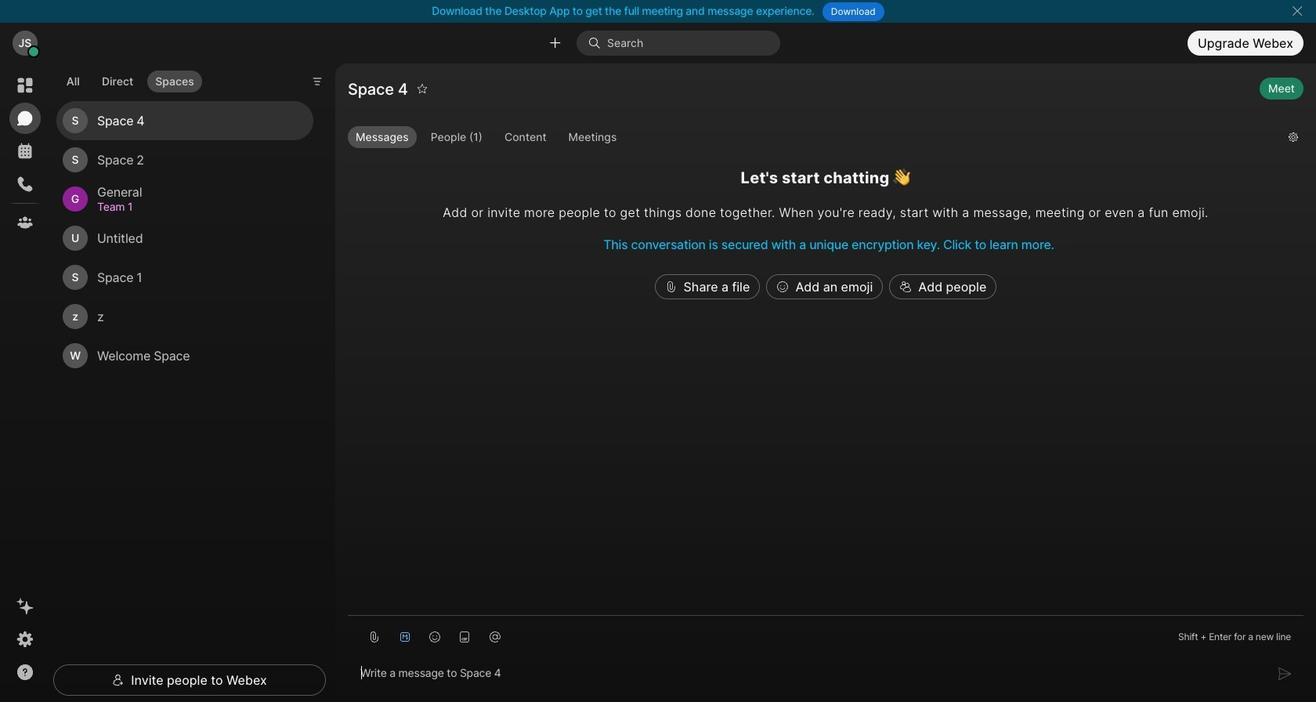 Task type: describe. For each thing, give the bounding box(es) containing it.
webex tab list
[[9, 70, 41, 238]]

welcome space list item
[[56, 336, 313, 375]]

message composer toolbar element
[[348, 616, 1304, 652]]

untitled list item
[[56, 219, 313, 258]]

space 2 list item
[[56, 140, 313, 180]]



Task type: vqa. For each thing, say whether or not it's contained in the screenshot.
Z list item
yes



Task type: locate. For each thing, give the bounding box(es) containing it.
space 1 list item
[[56, 258, 313, 297]]

tab list
[[55, 61, 206, 97]]

cancel_16 image
[[1291, 5, 1304, 17]]

team 1 element
[[97, 198, 295, 216]]

space 4 list item
[[56, 101, 313, 140]]

navigation
[[0, 63, 50, 702]]

group
[[348, 126, 1276, 151]]

z list item
[[56, 297, 313, 336]]

general list item
[[56, 180, 313, 219]]



